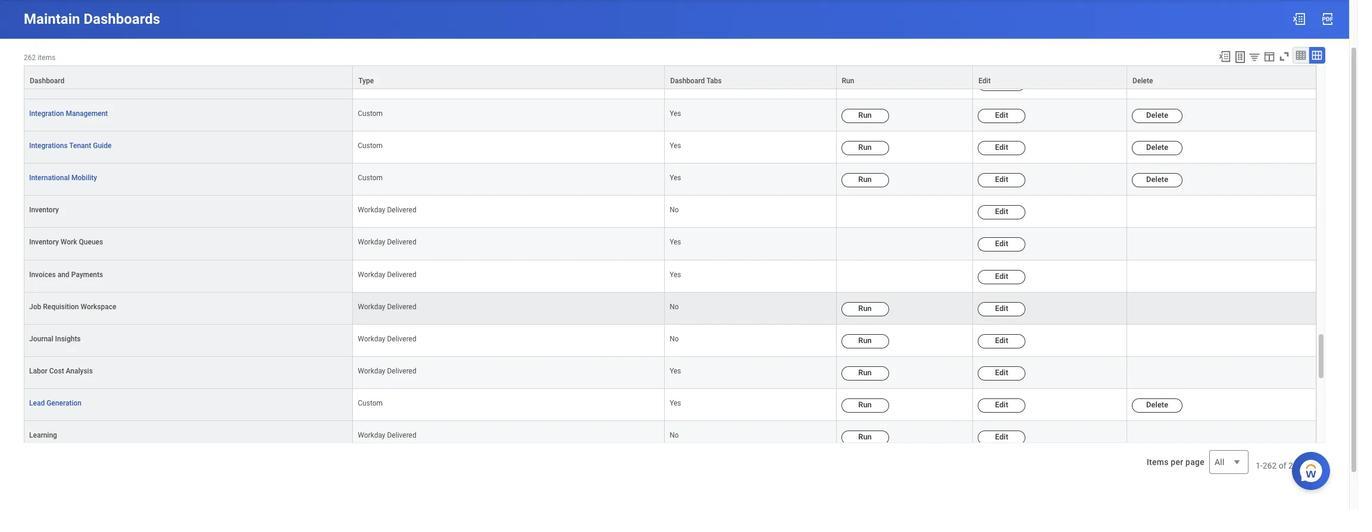 Task type: vqa. For each thing, say whether or not it's contained in the screenshot.
location ICON
no



Task type: describe. For each thing, give the bounding box(es) containing it.
no for learning
[[670, 432, 679, 440]]

queues
[[79, 238, 103, 247]]

labor
[[29, 367, 48, 375]]

5 yes from the top
[[670, 238, 681, 247]]

run for 4th run button from the bottom of the maintain dashboards main content
[[859, 336, 872, 345]]

fullscreen image
[[1278, 50, 1291, 63]]

4 delete button from the top
[[1132, 399, 1183, 413]]

inventory work queues
[[29, 238, 103, 247]]

expand table image
[[1311, 49, 1323, 61]]

delete for 9th row from the top
[[1147, 401, 1169, 409]]

inventory for inventory element
[[29, 206, 59, 215]]

7 delivered from the top
[[387, 367, 417, 375]]

delivered for journal insights
[[387, 335, 417, 343]]

instructor
[[29, 77, 60, 86]]

workday delivered for invoices and payments
[[358, 271, 417, 279]]

8 row from the top
[[24, 357, 1317, 389]]

click to view/edit grid preferences image
[[1263, 50, 1276, 63]]

generation
[[47, 399, 82, 408]]

delivered for inventory
[[387, 206, 417, 215]]

maintain
[[24, 11, 80, 27]]

view printable version (pdf) image
[[1321, 12, 1335, 26]]

2 edit row from the top
[[24, 196, 1317, 228]]

type
[[359, 77, 374, 85]]

custom for international mobility
[[358, 174, 383, 182]]

4 edit row from the top
[[24, 260, 1317, 293]]

3 edit button from the top
[[978, 141, 1026, 156]]

1 yes from the top
[[670, 77, 681, 86]]

workday for job requisition workspace
[[358, 303, 385, 311]]

integration management
[[29, 110, 108, 118]]

row header inside maintain dashboards main content
[[24, 35, 353, 67]]

select to filter grid data image
[[1248, 51, 1261, 63]]

learning element
[[29, 429, 57, 440]]

run for 7th run button from the bottom
[[859, 143, 872, 152]]

run for 6th run button from the top of the maintain dashboards main content
[[859, 368, 872, 377]]

3 yes from the top
[[670, 142, 681, 150]]

11 edit button from the top
[[978, 399, 1026, 413]]

2 horizontal spatial 262
[[1289, 461, 1303, 471]]

export to excel image
[[1292, 12, 1307, 26]]

dashboard up integration management "link"
[[62, 77, 97, 86]]

integration
[[29, 110, 64, 118]]

10 edit button from the top
[[978, 367, 1026, 381]]

5 row from the top
[[24, 164, 1317, 196]]

job requisition workspace element
[[29, 300, 116, 311]]

payments
[[71, 271, 103, 279]]

dashboard tabs
[[670, 77, 722, 85]]

workday for inventory work queues
[[358, 238, 385, 247]]

guide
[[93, 142, 112, 150]]

12 edit button from the top
[[978, 431, 1026, 445]]

1-262 of 262 items
[[1256, 461, 1326, 471]]

integrations
[[29, 142, 68, 150]]

cost
[[49, 367, 64, 375]]

run for fourth run button from the top of the maintain dashboards main content
[[859, 304, 872, 313]]

dashboard button
[[24, 66, 353, 89]]

journal insights
[[29, 335, 81, 343]]

labor cost analysis
[[29, 367, 93, 375]]

custom for integration management
[[358, 110, 383, 118]]

journal
[[29, 335, 53, 343]]

5 run button from the top
[[841, 334, 889, 349]]

7 row from the top
[[24, 325, 1317, 357]]

instructor dashboard element
[[29, 75, 97, 86]]

edit button
[[973, 66, 1127, 89]]

mobility
[[71, 174, 97, 182]]

maintain dashboards main content
[[0, 0, 1349, 510]]

7 run button from the top
[[841, 399, 889, 413]]

per
[[1171, 458, 1184, 467]]

8 yes from the top
[[670, 399, 681, 408]]

integrations tenant guide
[[29, 142, 112, 150]]

1 edit row from the top
[[24, 67, 1317, 100]]

of
[[1279, 461, 1287, 471]]

delete for 7th row from the bottom
[[1147, 143, 1169, 152]]

1 horizontal spatial 262
[[1263, 461, 1277, 471]]

workday delivered for learning
[[358, 432, 417, 440]]

0 horizontal spatial 262
[[24, 54, 36, 62]]

invoices
[[29, 271, 56, 279]]

tabs
[[707, 77, 722, 85]]

no for inventory
[[670, 206, 679, 215]]

workday delivered for job requisition workspace
[[358, 303, 417, 311]]

integration management link
[[29, 107, 108, 118]]

1 delete button from the top
[[1132, 109, 1183, 123]]

dashboard for dashboard
[[30, 77, 64, 85]]

2 yes from the top
[[670, 110, 681, 118]]

2 delete button from the top
[[1132, 141, 1183, 156]]

type button
[[353, 66, 664, 89]]

requisition
[[43, 303, 79, 311]]

2 run button from the top
[[841, 141, 889, 156]]

job
[[29, 303, 41, 311]]

delete for row containing dashboard
[[1133, 77, 1153, 85]]

labor cost analysis element
[[29, 365, 93, 375]]

3 edit row from the top
[[24, 228, 1317, 260]]

1 delivered from the top
[[387, 77, 417, 86]]

1 row from the top
[[24, 35, 1317, 67]]

table image
[[1295, 49, 1307, 61]]



Task type: locate. For each thing, give the bounding box(es) containing it.
run for third run button from the top of the maintain dashboards main content
[[859, 175, 872, 184]]

international
[[29, 174, 70, 182]]

edit inside popup button
[[979, 77, 991, 85]]

custom for integrations tenant guide
[[358, 142, 383, 150]]

delete button
[[1127, 66, 1316, 89]]

international mobility link
[[29, 172, 97, 182]]

export to excel image
[[1219, 50, 1232, 63]]

inventory for inventory work queues
[[29, 238, 59, 247]]

run for 7th run button from the top
[[859, 401, 872, 409]]

6 workday delivered from the top
[[358, 335, 417, 343]]

workday delivered for journal insights
[[358, 335, 417, 343]]

delivered for invoices and payments
[[387, 271, 417, 279]]

invoices and payments
[[29, 271, 103, 279]]

workday delivered for inventory
[[358, 206, 417, 215]]

4 edit button from the top
[[978, 173, 1026, 188]]

row header
[[24, 35, 353, 67]]

1 workday delivered from the top
[[358, 77, 417, 86]]

tenant
[[69, 142, 91, 150]]

dashboards
[[84, 11, 160, 27]]

delete inside popup button
[[1133, 77, 1153, 85]]

items per page element
[[1145, 444, 1249, 482]]

3 no from the top
[[670, 335, 679, 343]]

maintain dashboards
[[24, 11, 160, 27]]

workday for invoices and payments
[[358, 271, 385, 279]]

1-
[[1256, 461, 1263, 471]]

4 workday from the top
[[358, 271, 385, 279]]

toolbar inside maintain dashboards main content
[[1213, 47, 1326, 66]]

3 custom from the top
[[358, 174, 383, 182]]

cell
[[353, 35, 665, 67], [665, 35, 837, 67], [837, 35, 973, 67], [973, 35, 1127, 67], [1127, 35, 1317, 67], [837, 67, 973, 100], [1127, 67, 1317, 100], [837, 196, 973, 228], [1127, 196, 1317, 228], [837, 228, 973, 260], [1127, 228, 1317, 260], [837, 260, 973, 293], [1127, 260, 1317, 293], [1127, 293, 1317, 325], [1127, 325, 1317, 357], [1127, 357, 1317, 389], [1127, 421, 1317, 454]]

dashboard down 262 items at the top left of page
[[30, 77, 64, 85]]

row containing dashboard
[[24, 66, 1317, 89]]

workday delivered
[[358, 77, 417, 86], [358, 206, 417, 215], [358, 238, 417, 247], [358, 271, 417, 279], [358, 303, 417, 311], [358, 335, 417, 343], [358, 367, 417, 375], [358, 432, 417, 440]]

0 horizontal spatial items
[[38, 54, 55, 62]]

delivered for inventory work queues
[[387, 238, 417, 247]]

edit
[[979, 77, 991, 85], [995, 79, 1009, 88], [995, 111, 1009, 120], [995, 143, 1009, 152], [995, 175, 1009, 184], [995, 207, 1009, 216], [995, 240, 1009, 249], [995, 272, 1009, 281], [995, 304, 1009, 313], [995, 336, 1009, 345], [995, 368, 1009, 377], [995, 401, 1009, 409], [995, 433, 1009, 442]]

items per page
[[1147, 458, 1205, 467]]

1 horizontal spatial items
[[1305, 461, 1326, 471]]

3 row from the top
[[24, 100, 1317, 132]]

5 delivered from the top
[[387, 303, 417, 311]]

2 row from the top
[[24, 66, 1317, 89]]

workday
[[358, 77, 385, 86], [358, 206, 385, 215], [358, 238, 385, 247], [358, 271, 385, 279], [358, 303, 385, 311], [358, 335, 385, 343], [358, 367, 385, 375], [358, 432, 385, 440]]

job requisition workspace
[[29, 303, 116, 311]]

1 no from the top
[[670, 206, 679, 215]]

lead
[[29, 399, 45, 408]]

items
[[1147, 458, 1169, 467]]

262
[[24, 54, 36, 62], [1263, 461, 1277, 471], [1289, 461, 1303, 471]]

lead generation link
[[29, 397, 82, 408]]

inventory element
[[29, 204, 59, 215]]

delivered for job requisition workspace
[[387, 303, 417, 311]]

delete button
[[1132, 109, 1183, 123], [1132, 141, 1183, 156], [1132, 173, 1183, 188], [1132, 399, 1183, 413]]

run button
[[837, 66, 973, 89]]

work
[[61, 238, 77, 247]]

3 run button from the top
[[841, 173, 889, 188]]

analysis
[[66, 367, 93, 375]]

262 right of
[[1289, 461, 1303, 471]]

4 no from the top
[[670, 432, 679, 440]]

8 workday delivered from the top
[[358, 432, 417, 440]]

2 inventory from the top
[[29, 238, 59, 247]]

5 workday delivered from the top
[[358, 303, 417, 311]]

4 delivered from the top
[[387, 271, 417, 279]]

1 workday from the top
[[358, 77, 385, 86]]

items up instructor
[[38, 54, 55, 62]]

lead generation
[[29, 399, 82, 408]]

262 items
[[24, 54, 55, 62]]

run for first run button
[[859, 111, 872, 120]]

dashboard
[[30, 77, 64, 85], [670, 77, 705, 85], [62, 77, 97, 86]]

8 edit button from the top
[[978, 302, 1026, 316]]

items
[[38, 54, 55, 62], [1305, 461, 1326, 471]]

2 no from the top
[[670, 303, 679, 311]]

items inside status
[[1305, 461, 1326, 471]]

instructor dashboard
[[29, 77, 97, 86]]

4 run button from the top
[[841, 302, 889, 316]]

7 workday from the top
[[358, 367, 385, 375]]

run for run popup button
[[842, 77, 854, 85]]

row
[[24, 35, 1317, 67], [24, 66, 1317, 89], [24, 100, 1317, 132], [24, 132, 1317, 164], [24, 164, 1317, 196], [24, 293, 1317, 325], [24, 325, 1317, 357], [24, 357, 1317, 389], [24, 389, 1317, 421], [24, 421, 1317, 454]]

3 workday delivered from the top
[[358, 238, 417, 247]]

edit button
[[978, 77, 1026, 91], [978, 109, 1026, 123], [978, 141, 1026, 156], [978, 173, 1026, 188], [978, 206, 1026, 220], [978, 238, 1026, 252], [978, 270, 1026, 284], [978, 302, 1026, 316], [978, 334, 1026, 349], [978, 367, 1026, 381], [978, 399, 1026, 413], [978, 431, 1026, 445]]

workday for inventory
[[358, 206, 385, 215]]

4 row from the top
[[24, 132, 1317, 164]]

1 custom from the top
[[358, 110, 383, 118]]

delete
[[1133, 77, 1153, 85], [1147, 111, 1169, 120], [1147, 143, 1169, 152], [1147, 175, 1169, 184], [1147, 401, 1169, 409]]

items right of
[[1305, 461, 1326, 471]]

run for first run button from the bottom of the maintain dashboards main content
[[859, 433, 872, 442]]

delivered
[[387, 77, 417, 86], [387, 206, 417, 215], [387, 238, 417, 247], [387, 271, 417, 279], [387, 303, 417, 311], [387, 335, 417, 343], [387, 367, 417, 375], [387, 432, 417, 440]]

7 workday delivered from the top
[[358, 367, 417, 375]]

inventory
[[29, 206, 59, 215], [29, 238, 59, 247]]

and
[[58, 271, 69, 279]]

3 workday from the top
[[358, 238, 385, 247]]

workday delivered for inventory work queues
[[358, 238, 417, 247]]

2 custom from the top
[[358, 142, 383, 150]]

262 left of
[[1263, 461, 1277, 471]]

2 workday delivered from the top
[[358, 206, 417, 215]]

page
[[1186, 458, 1205, 467]]

management
[[66, 110, 108, 118]]

8 workday from the top
[[358, 432, 385, 440]]

yes
[[670, 77, 681, 86], [670, 110, 681, 118], [670, 142, 681, 150], [670, 174, 681, 182], [670, 238, 681, 247], [670, 271, 681, 279], [670, 367, 681, 375], [670, 399, 681, 408]]

4 custom from the top
[[358, 399, 383, 408]]

3 delete button from the top
[[1132, 173, 1183, 188]]

8 delivered from the top
[[387, 432, 417, 440]]

6 yes from the top
[[670, 271, 681, 279]]

workday for learning
[[358, 432, 385, 440]]

1 edit button from the top
[[978, 77, 1026, 91]]

8 run button from the top
[[841, 431, 889, 445]]

inventory down international
[[29, 206, 59, 215]]

edit row
[[24, 67, 1317, 100], [24, 196, 1317, 228], [24, 228, 1317, 260], [24, 260, 1317, 293]]

2 delivered from the top
[[387, 206, 417, 215]]

toolbar
[[1213, 47, 1326, 66]]

7 yes from the top
[[670, 367, 681, 375]]

export to worksheets image
[[1233, 50, 1248, 64]]

4 workday delivered from the top
[[358, 271, 417, 279]]

2 edit button from the top
[[978, 109, 1026, 123]]

inventory left work
[[29, 238, 59, 247]]

1 inventory from the top
[[29, 206, 59, 215]]

2 workday from the top
[[358, 206, 385, 215]]

1 vertical spatial items
[[1305, 461, 1326, 471]]

4 yes from the top
[[670, 174, 681, 182]]

international mobility
[[29, 174, 97, 182]]

0 vertical spatial inventory
[[29, 206, 59, 215]]

6 run button from the top
[[841, 367, 889, 381]]

workspace
[[81, 303, 116, 311]]

run inside popup button
[[842, 77, 854, 85]]

262 up instructor
[[24, 54, 36, 62]]

7 edit button from the top
[[978, 270, 1026, 284]]

integrations tenant guide link
[[29, 139, 112, 150]]

inventory work queues element
[[29, 236, 103, 247]]

run button
[[841, 109, 889, 123], [841, 141, 889, 156], [841, 173, 889, 188], [841, 302, 889, 316], [841, 334, 889, 349], [841, 367, 889, 381], [841, 399, 889, 413], [841, 431, 889, 445]]

run
[[842, 77, 854, 85], [859, 111, 872, 120], [859, 143, 872, 152], [859, 175, 872, 184], [859, 304, 872, 313], [859, 336, 872, 345], [859, 368, 872, 377], [859, 401, 872, 409], [859, 433, 872, 442]]

9 row from the top
[[24, 389, 1317, 421]]

1 run button from the top
[[841, 109, 889, 123]]

custom
[[358, 110, 383, 118], [358, 142, 383, 150], [358, 174, 383, 182], [358, 399, 383, 408]]

no
[[670, 206, 679, 215], [670, 303, 679, 311], [670, 335, 679, 343], [670, 432, 679, 440]]

custom for lead generation
[[358, 399, 383, 408]]

dashboard for dashboard tabs
[[670, 77, 705, 85]]

6 delivered from the top
[[387, 335, 417, 343]]

3 delivered from the top
[[387, 238, 417, 247]]

9 edit button from the top
[[978, 334, 1026, 349]]

5 workday from the top
[[358, 303, 385, 311]]

1-262 of 262 items status
[[1256, 460, 1326, 472]]

workday for journal insights
[[358, 335, 385, 343]]

10 row from the top
[[24, 421, 1317, 454]]

journal insights element
[[29, 333, 81, 343]]

5 edit button from the top
[[978, 206, 1026, 220]]

no for job requisition workspace
[[670, 303, 679, 311]]

dashboard left tabs
[[670, 77, 705, 85]]

6 workday from the top
[[358, 335, 385, 343]]

1 vertical spatial inventory
[[29, 238, 59, 247]]

dashboard tabs button
[[665, 66, 836, 89]]

inventory inside inventory work queues element
[[29, 238, 59, 247]]

invoices and payments element
[[29, 268, 103, 279]]

delivered for learning
[[387, 432, 417, 440]]

insights
[[55, 335, 81, 343]]

0 vertical spatial items
[[38, 54, 55, 62]]

learning
[[29, 432, 57, 440]]

6 row from the top
[[24, 293, 1317, 325]]

no for journal insights
[[670, 335, 679, 343]]

6 edit button from the top
[[978, 238, 1026, 252]]



